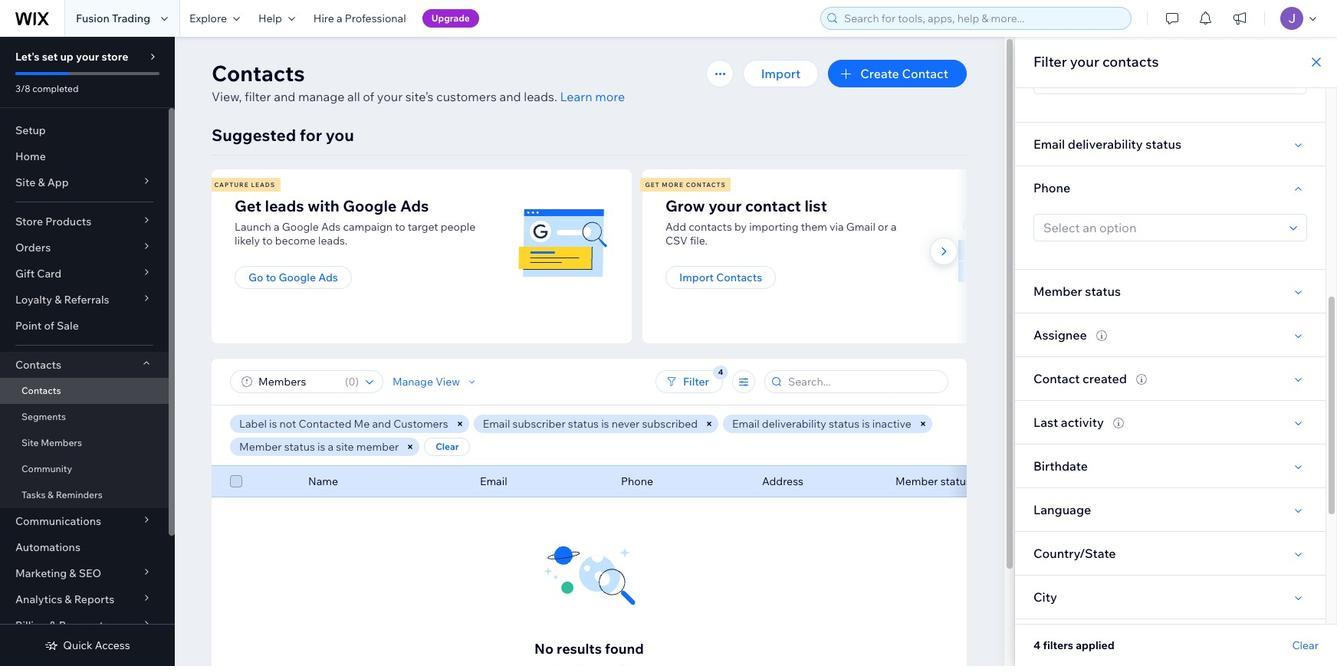 Task type: locate. For each thing, give the bounding box(es) containing it.
your inside contacts view, filter and manage all of your site's customers and leads. learn more
[[377, 89, 403, 104]]

site for site members
[[21, 437, 39, 449]]

leads. down 'with'
[[318, 234, 348, 248]]

and right customers
[[500, 89, 521, 104]]

is left not
[[269, 417, 277, 431]]

language
[[1034, 502, 1092, 518]]

you
[[326, 125, 354, 145]]

0 vertical spatial site
[[15, 176, 35, 189]]

email for email subscriber status is never subscribed
[[483, 417, 510, 431]]

of left sale
[[44, 319, 54, 333]]

3/8
[[15, 83, 30, 94]]

gift card
[[15, 267, 62, 281]]

member down label
[[239, 440, 282, 454]]

analytics
[[15, 593, 62, 607]]

0 horizontal spatial and
[[274, 89, 296, 104]]

access
[[95, 639, 130, 653]]

(
[[345, 375, 349, 389]]

& left app
[[38, 176, 45, 189]]

contacts up segments
[[21, 385, 61, 397]]

0 vertical spatial contact
[[902, 66, 949, 81]]

loyalty & referrals button
[[0, 287, 169, 313]]

phone down email deliverability status
[[1034, 180, 1071, 196]]

contacts inside button
[[716, 271, 763, 285]]

0 horizontal spatial leads.
[[318, 234, 348, 248]]

hire a professional
[[314, 12, 406, 25]]

contact
[[902, 66, 949, 81], [1034, 371, 1080, 387]]

email
[[1034, 137, 1065, 152], [483, 417, 510, 431], [733, 417, 760, 431], [480, 475, 507, 489]]

site inside "link"
[[21, 437, 39, 449]]

and right the filter
[[274, 89, 296, 104]]

setup link
[[0, 117, 169, 143]]

country/state
[[1034, 546, 1116, 561]]

google up campaign
[[343, 196, 397, 216]]

upgrade
[[432, 12, 470, 24]]

quick
[[63, 639, 93, 653]]

site's
[[406, 89, 434, 104]]

0 horizontal spatial import
[[680, 271, 714, 285]]

1 vertical spatial filter
[[683, 375, 709, 389]]

analytics & reports button
[[0, 587, 169, 613]]

a right or
[[891, 220, 897, 234]]

communications button
[[0, 509, 169, 535]]

0 horizontal spatial clear button
[[424, 438, 470, 456]]

0 vertical spatial ads
[[400, 196, 429, 216]]

1 horizontal spatial filter
[[1034, 53, 1067, 71]]

0 horizontal spatial of
[[44, 319, 54, 333]]

member up the assignee
[[1034, 284, 1083, 299]]

0 horizontal spatial filter
[[683, 375, 709, 389]]

site & app
[[15, 176, 69, 189]]

member for email deliverability status
[[1034, 284, 1083, 299]]

0 horizontal spatial contact
[[902, 66, 949, 81]]

not
[[280, 417, 296, 431]]

billing & payments
[[15, 619, 109, 633]]

ads down 'with'
[[321, 220, 341, 234]]

google down leads
[[282, 220, 319, 234]]

email for email deliverability status
[[1034, 137, 1065, 152]]

member down inactive
[[896, 475, 938, 489]]

contacts down by
[[716, 271, 763, 285]]

app
[[47, 176, 69, 189]]

let's set up your store
[[15, 50, 128, 64]]

to right go
[[266, 271, 276, 285]]

segments
[[21, 411, 66, 423]]

list containing get leads with google ads
[[209, 170, 1069, 344]]

via
[[830, 220, 844, 234]]

view,
[[212, 89, 242, 104]]

0 horizontal spatial member status
[[896, 475, 972, 489]]

1 horizontal spatial deliverability
[[1068, 137, 1143, 152]]

2 vertical spatial google
[[279, 271, 316, 285]]

0 vertical spatial filter
[[1034, 53, 1067, 71]]

)
[[355, 375, 359, 389]]

1 vertical spatial contacts
[[689, 220, 732, 234]]

& right billing
[[49, 619, 56, 633]]

member status
[[1034, 284, 1121, 299], [896, 475, 972, 489]]

import button
[[743, 60, 819, 87]]

is left inactive
[[862, 417, 870, 431]]

contacts inside grow your contact list add contacts by importing them via gmail or a csv file.
[[689, 220, 732, 234]]

& right tasks
[[48, 489, 54, 501]]

1 horizontal spatial member status
[[1034, 284, 1121, 299]]

store
[[102, 50, 128, 64]]

member for email subscriber status is never subscribed
[[239, 440, 282, 454]]

list
[[209, 170, 1069, 344]]

go to google ads button
[[235, 266, 352, 289]]

0 vertical spatial of
[[363, 89, 374, 104]]

label is not contacted me and customers
[[239, 417, 448, 431]]

a down leads
[[274, 220, 280, 234]]

1 horizontal spatial leads.
[[524, 89, 557, 104]]

reminders
[[56, 489, 103, 501]]

to
[[395, 220, 405, 234], [262, 234, 273, 248], [266, 271, 276, 285]]

0 horizontal spatial deliverability
[[762, 417, 827, 431]]

your inside sidebar element
[[76, 50, 99, 64]]

grow
[[666, 196, 705, 216]]

0
[[349, 375, 355, 389]]

1 horizontal spatial contact
[[1034, 371, 1080, 387]]

contacts link
[[0, 378, 169, 404]]

status
[[1146, 137, 1182, 152], [1086, 284, 1121, 299], [568, 417, 599, 431], [829, 417, 860, 431], [284, 440, 315, 454], [941, 475, 972, 489]]

applied
[[1076, 639, 1115, 653]]

become
[[275, 234, 316, 248]]

1 horizontal spatial of
[[363, 89, 374, 104]]

filter for filter your contacts
[[1034, 53, 1067, 71]]

1 vertical spatial member
[[239, 440, 282, 454]]

None checkbox
[[230, 472, 242, 491]]

1 vertical spatial clear
[[1293, 639, 1319, 653]]

filter
[[245, 89, 271, 104]]

& left reports
[[65, 593, 72, 607]]

gift card button
[[0, 261, 169, 287]]

contact down the assignee
[[1034, 371, 1080, 387]]

of
[[363, 89, 374, 104], [44, 319, 54, 333]]

0 vertical spatial select an option field
[[1039, 67, 1285, 94]]

clear
[[436, 441, 459, 453], [1293, 639, 1319, 653]]

& left seo
[[69, 567, 76, 581]]

1 horizontal spatial and
[[372, 417, 391, 431]]

member status down inactive
[[896, 475, 972, 489]]

1 vertical spatial deliverability
[[762, 417, 827, 431]]

1 vertical spatial import
[[680, 271, 714, 285]]

1 horizontal spatial contacts
[[1103, 53, 1159, 71]]

0 horizontal spatial clear
[[436, 441, 459, 453]]

& for site
[[38, 176, 45, 189]]

google down become
[[279, 271, 316, 285]]

view
[[436, 375, 460, 389]]

0 vertical spatial import
[[761, 66, 801, 81]]

contact inside the create contact button
[[902, 66, 949, 81]]

contacts button
[[0, 352, 169, 378]]

a right hire
[[337, 12, 343, 25]]

1 horizontal spatial member
[[896, 475, 938, 489]]

google inside button
[[279, 271, 316, 285]]

0 vertical spatial deliverability
[[1068, 137, 1143, 152]]

0 horizontal spatial member
[[239, 440, 282, 454]]

site
[[15, 176, 35, 189], [21, 437, 39, 449]]

1 vertical spatial member status
[[896, 475, 972, 489]]

& for tasks
[[48, 489, 54, 501]]

1 horizontal spatial phone
[[1034, 180, 1071, 196]]

1 vertical spatial of
[[44, 319, 54, 333]]

1 vertical spatial select an option field
[[1039, 215, 1285, 241]]

2 vertical spatial ads
[[318, 271, 338, 285]]

deliverability
[[1068, 137, 1143, 152], [762, 417, 827, 431]]

store products button
[[0, 209, 169, 235]]

never
[[612, 417, 640, 431]]

site & app button
[[0, 170, 169, 196]]

activity
[[1061, 415, 1104, 430]]

2 horizontal spatial member
[[1034, 284, 1083, 299]]

1 vertical spatial phone
[[621, 475, 653, 489]]

contacts down point of sale
[[15, 358, 61, 372]]

no results found
[[535, 640, 644, 658]]

add
[[666, 220, 687, 234]]

a left site
[[328, 440, 334, 454]]

filter for filter
[[683, 375, 709, 389]]

Select an option field
[[1039, 67, 1285, 94], [1039, 215, 1285, 241]]

marketing & seo
[[15, 567, 101, 581]]

0 horizontal spatial phone
[[621, 475, 653, 489]]

site down home
[[15, 176, 35, 189]]

help button
[[249, 0, 304, 37]]

point of sale link
[[0, 313, 169, 339]]

label
[[239, 417, 267, 431]]

1 vertical spatial clear button
[[1293, 639, 1319, 653]]

assignee
[[1034, 327, 1087, 343]]

of right the all
[[363, 89, 374, 104]]

learn
[[560, 89, 593, 104]]

&
[[38, 176, 45, 189], [55, 293, 62, 307], [48, 489, 54, 501], [69, 567, 76, 581], [65, 593, 72, 607], [49, 619, 56, 633]]

to inside button
[[266, 271, 276, 285]]

your inside grow your contact list add contacts by importing them via gmail or a csv file.
[[709, 196, 742, 216]]

results
[[557, 640, 602, 658]]

analytics & reports
[[15, 593, 114, 607]]

quick access
[[63, 639, 130, 653]]

0 vertical spatial member
[[1034, 284, 1083, 299]]

0 vertical spatial clear
[[436, 441, 459, 453]]

sale
[[57, 319, 79, 333]]

setup
[[15, 123, 46, 137]]

fusion trading
[[76, 12, 150, 25]]

is down contacted
[[318, 440, 325, 454]]

home link
[[0, 143, 169, 170]]

site inside popup button
[[15, 176, 35, 189]]

contact right create
[[902, 66, 949, 81]]

upgrade button
[[422, 9, 479, 28]]

0 horizontal spatial contacts
[[689, 220, 732, 234]]

leads. left learn
[[524, 89, 557, 104]]

( 0 )
[[345, 375, 359, 389]]

& right loyalty
[[55, 293, 62, 307]]

phone down never
[[621, 475, 653, 489]]

Search... field
[[784, 371, 943, 393]]

0 vertical spatial phone
[[1034, 180, 1071, 196]]

tasks & reminders link
[[0, 482, 169, 509]]

1 vertical spatial site
[[21, 437, 39, 449]]

filter inside 'button'
[[683, 375, 709, 389]]

your
[[76, 50, 99, 64], [1071, 53, 1100, 71], [377, 89, 403, 104], [709, 196, 742, 216]]

last activity
[[1034, 415, 1104, 430]]

help
[[258, 12, 282, 25]]

communications
[[15, 515, 101, 528]]

contact created
[[1034, 371, 1127, 387]]

0 vertical spatial leads.
[[524, 89, 557, 104]]

contacts
[[212, 60, 305, 87], [716, 271, 763, 285], [15, 358, 61, 372], [21, 385, 61, 397]]

1 vertical spatial leads.
[[318, 234, 348, 248]]

email deliverability status
[[1034, 137, 1182, 152]]

ads down get leads with google ads launch a google ads campaign to target people likely to become leads.
[[318, 271, 338, 285]]

site down segments
[[21, 437, 39, 449]]

import inside list
[[680, 271, 714, 285]]

automations
[[15, 541, 80, 555]]

& inside dropdown button
[[55, 293, 62, 307]]

ads up the target
[[400, 196, 429, 216]]

1 horizontal spatial import
[[761, 66, 801, 81]]

csv
[[666, 234, 688, 248]]

and right "me"
[[372, 417, 391, 431]]

contacts up the filter
[[212, 60, 305, 87]]

completed
[[32, 83, 79, 94]]

member status up the assignee
[[1034, 284, 1121, 299]]

& inside popup button
[[65, 593, 72, 607]]

ads inside button
[[318, 271, 338, 285]]



Task type: describe. For each thing, give the bounding box(es) containing it.
gift
[[15, 267, 35, 281]]

or
[[878, 220, 889, 234]]

& for billing
[[49, 619, 56, 633]]

of inside sidebar element
[[44, 319, 54, 333]]

tasks & reminders
[[21, 489, 103, 501]]

more
[[662, 181, 684, 189]]

1 vertical spatial contact
[[1034, 371, 1080, 387]]

card
[[37, 267, 62, 281]]

fusion
[[76, 12, 110, 25]]

1 vertical spatial ads
[[321, 220, 341, 234]]

products
[[45, 215, 91, 229]]

Unsaved view field
[[254, 371, 340, 393]]

import for import contacts
[[680, 271, 714, 285]]

launch
[[235, 220, 271, 234]]

file.
[[690, 234, 708, 248]]

importing
[[749, 220, 799, 234]]

1 horizontal spatial clear button
[[1293, 639, 1319, 653]]

customers
[[436, 89, 497, 104]]

email for email deliverability status is inactive
[[733, 417, 760, 431]]

0 vertical spatial google
[[343, 196, 397, 216]]

suggested
[[212, 125, 296, 145]]

orders
[[15, 241, 51, 255]]

campaign
[[343, 220, 393, 234]]

community
[[21, 463, 72, 475]]

import contacts
[[680, 271, 763, 285]]

a inside grow your contact list add contacts by importing them via gmail or a csv file.
[[891, 220, 897, 234]]

a inside hire a professional link
[[337, 12, 343, 25]]

email subscriber status is never subscribed
[[483, 417, 698, 431]]

2 select an option field from the top
[[1039, 215, 1285, 241]]

go to google ads
[[248, 271, 338, 285]]

import contacts button
[[666, 266, 776, 289]]

found
[[605, 640, 644, 658]]

billing
[[15, 619, 47, 633]]

contacts view, filter and manage all of your site's customers and leads. learn more
[[212, 60, 625, 104]]

site
[[336, 440, 354, 454]]

get
[[235, 196, 262, 216]]

payments
[[59, 619, 109, 633]]

loyalty & referrals
[[15, 293, 109, 307]]

segments link
[[0, 404, 169, 430]]

learn more button
[[560, 87, 625, 106]]

city
[[1034, 590, 1058, 605]]

last
[[1034, 415, 1059, 430]]

list
[[805, 196, 827, 216]]

marketing
[[15, 567, 67, 581]]

suggested for you
[[212, 125, 354, 145]]

get
[[645, 181, 660, 189]]

2 vertical spatial member
[[896, 475, 938, 489]]

site members link
[[0, 430, 169, 456]]

community link
[[0, 456, 169, 482]]

people
[[441, 220, 476, 234]]

capture
[[214, 181, 249, 189]]

target
[[408, 220, 438, 234]]

& for marketing
[[69, 567, 76, 581]]

contacted
[[299, 417, 352, 431]]

trading
[[112, 12, 150, 25]]

hire a professional link
[[304, 0, 415, 37]]

& for analytics
[[65, 593, 72, 607]]

birthdate
[[1034, 459, 1088, 474]]

orders button
[[0, 235, 169, 261]]

more
[[595, 89, 625, 104]]

2 horizontal spatial and
[[500, 89, 521, 104]]

0 vertical spatial clear button
[[424, 438, 470, 456]]

deliverability for email deliverability status is inactive
[[762, 417, 827, 431]]

them
[[801, 220, 828, 234]]

create contact
[[861, 66, 949, 81]]

point
[[15, 319, 42, 333]]

of inside contacts view, filter and manage all of your site's customers and leads. learn more
[[363, 89, 374, 104]]

go
[[248, 271, 263, 285]]

professional
[[345, 12, 406, 25]]

a inside get leads with google ads launch a google ads campaign to target people likely to become leads.
[[274, 220, 280, 234]]

members
[[41, 437, 82, 449]]

email deliverability status is inactive
[[733, 417, 912, 431]]

no
[[535, 640, 554, 658]]

deliverability for email deliverability status
[[1068, 137, 1143, 152]]

to left the target
[[395, 220, 405, 234]]

leads. inside contacts view, filter and manage all of your site's customers and leads. learn more
[[524, 89, 557, 104]]

manage
[[393, 375, 433, 389]]

site for site & app
[[15, 176, 35, 189]]

capture leads
[[214, 181, 275, 189]]

to right likely
[[262, 234, 273, 248]]

filter button
[[656, 370, 723, 393]]

manage view
[[393, 375, 460, 389]]

billing & payments button
[[0, 613, 169, 639]]

1 select an option field from the top
[[1039, 67, 1285, 94]]

1 horizontal spatial clear
[[1293, 639, 1319, 653]]

import for import
[[761, 66, 801, 81]]

create
[[861, 66, 900, 81]]

contacts inside popup button
[[15, 358, 61, 372]]

0 vertical spatial contacts
[[1103, 53, 1159, 71]]

likely
[[235, 234, 260, 248]]

sidebar element
[[0, 37, 175, 667]]

subscriber
[[513, 417, 566, 431]]

gmail
[[847, 220, 876, 234]]

filter your contacts
[[1034, 53, 1159, 71]]

0 vertical spatial member status
[[1034, 284, 1121, 299]]

loyalty
[[15, 293, 52, 307]]

contact
[[745, 196, 801, 216]]

store products
[[15, 215, 91, 229]]

4 filters applied
[[1034, 639, 1115, 653]]

site members
[[21, 437, 82, 449]]

name
[[308, 475, 338, 489]]

with
[[308, 196, 340, 216]]

address
[[762, 475, 804, 489]]

3/8 completed
[[15, 83, 79, 94]]

filters
[[1043, 639, 1074, 653]]

is left never
[[601, 417, 609, 431]]

Search for tools, apps, help & more... field
[[840, 8, 1127, 29]]

& for loyalty
[[55, 293, 62, 307]]

1 vertical spatial google
[[282, 220, 319, 234]]

leads. inside get leads with google ads launch a google ads campaign to target people likely to become leads.
[[318, 234, 348, 248]]

contacts inside contacts view, filter and manage all of your site's customers and leads. learn more
[[212, 60, 305, 87]]

member status is a site member
[[239, 440, 399, 454]]



Task type: vqa. For each thing, say whether or not it's contained in the screenshot.
subscriber at the bottom of the page
yes



